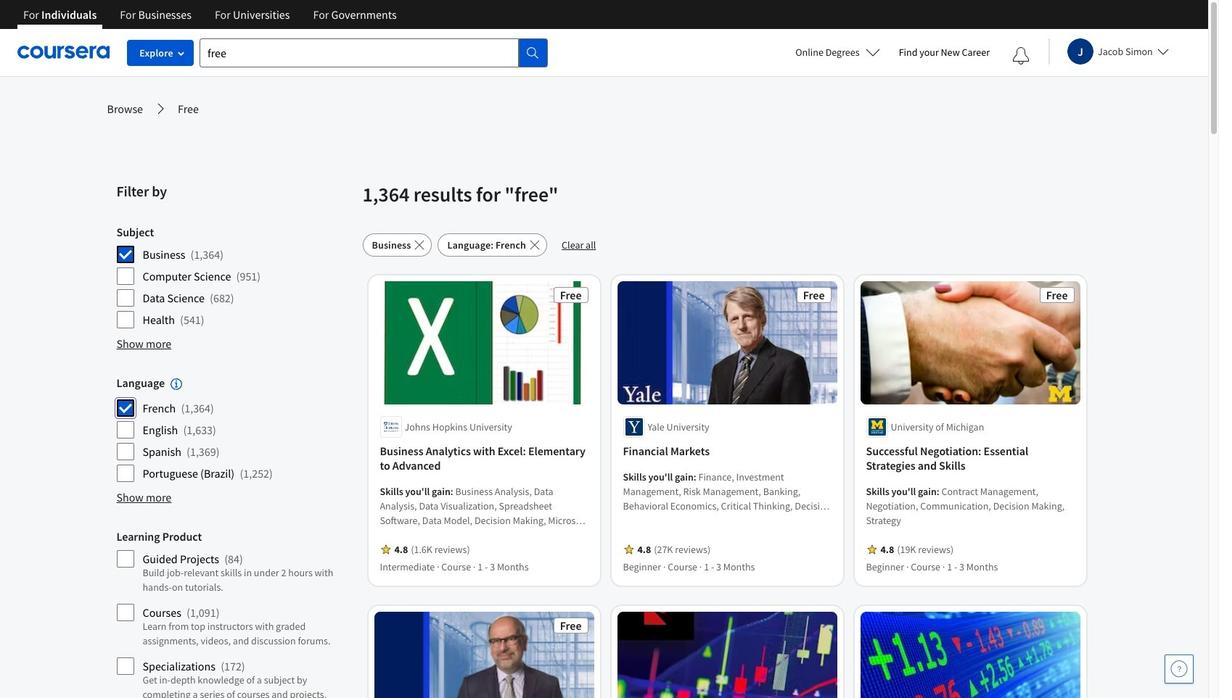 Task type: describe. For each thing, give the bounding box(es) containing it.
1 group from the top
[[116, 225, 354, 329]]

What do you want to learn? text field
[[200, 38, 519, 67]]

help center image
[[1171, 661, 1188, 679]]

3 group from the top
[[116, 530, 354, 699]]



Task type: vqa. For each thing, say whether or not it's contained in the screenshot.
2nd group from the bottom
yes



Task type: locate. For each thing, give the bounding box(es) containing it.
2 vertical spatial group
[[116, 530, 354, 699]]

1 vertical spatial group
[[116, 376, 354, 483]]

0 vertical spatial group
[[116, 225, 354, 329]]

coursera image
[[17, 41, 110, 64]]

None search field
[[200, 38, 548, 67]]

information about this filter group image
[[171, 379, 182, 391]]

2 group from the top
[[116, 376, 354, 483]]

group
[[116, 225, 354, 329], [116, 376, 354, 483], [116, 530, 354, 699]]

banner navigation
[[12, 0, 408, 40]]



